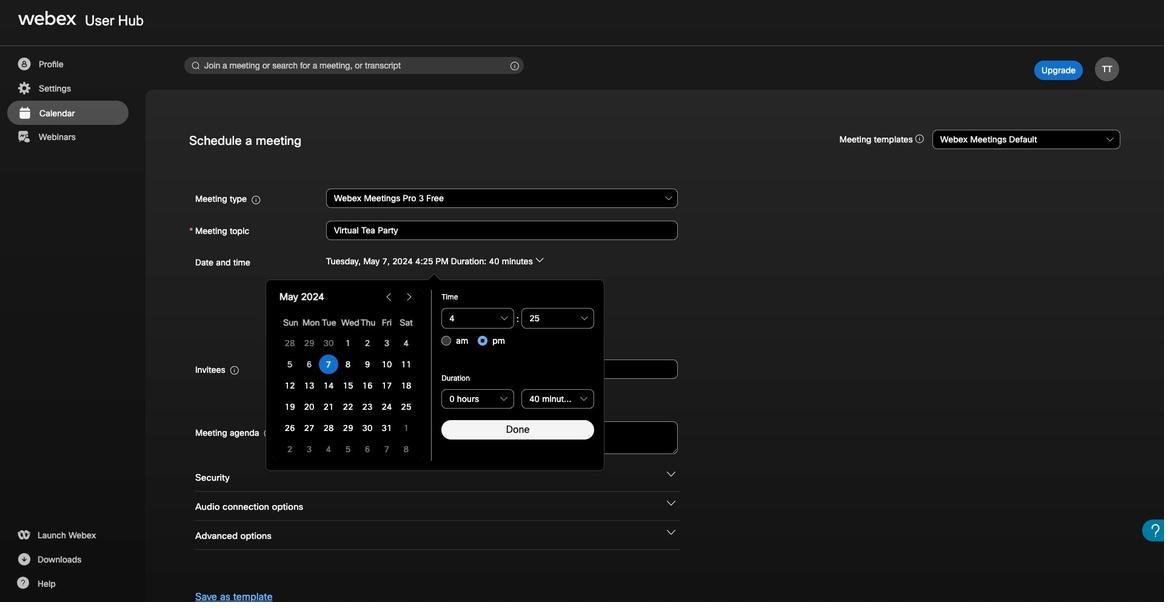 Task type: vqa. For each thing, say whether or not it's contained in the screenshot.
mds webex helix filled image
yes



Task type: describe. For each thing, give the bounding box(es) containing it.
cisco webex image
[[18, 11, 76, 25]]

mds webinar_filled image
[[16, 130, 32, 144]]

mds content download_filled image
[[16, 553, 32, 567]]

2 ng down image from the top
[[667, 528, 676, 537]]



Task type: locate. For each thing, give the bounding box(es) containing it.
1 ng down image from the top
[[667, 499, 676, 508]]

Join a meeting or search for a meeting, or transcript text field
[[184, 57, 524, 74]]

0 vertical spatial ng down image
[[667, 499, 676, 508]]

ng help active image
[[16, 577, 29, 589]]

tuesday, may 7, 2024 grid
[[280, 312, 416, 461]]

mds webex helix filled image
[[16, 528, 31, 543]]

None text field
[[326, 221, 678, 240]]

group
[[189, 251, 1121, 318], [442, 330, 468, 352], [478, 330, 505, 352]]

mds people circle_filled image
[[16, 57, 32, 72]]

None field
[[326, 188, 678, 210]]

mds settings_filled image
[[16, 81, 32, 96]]

ng down image
[[667, 499, 676, 508], [667, 528, 676, 537]]

application
[[266, 274, 605, 471]]

mds meetings_filled image
[[17, 106, 32, 121]]

None text field
[[442, 308, 515, 329], [326, 422, 678, 454], [442, 308, 515, 329], [326, 422, 678, 454]]

1 vertical spatial ng down image
[[667, 528, 676, 537]]

selected element
[[326, 360, 331, 369]]

option group
[[442, 330, 505, 352]]



